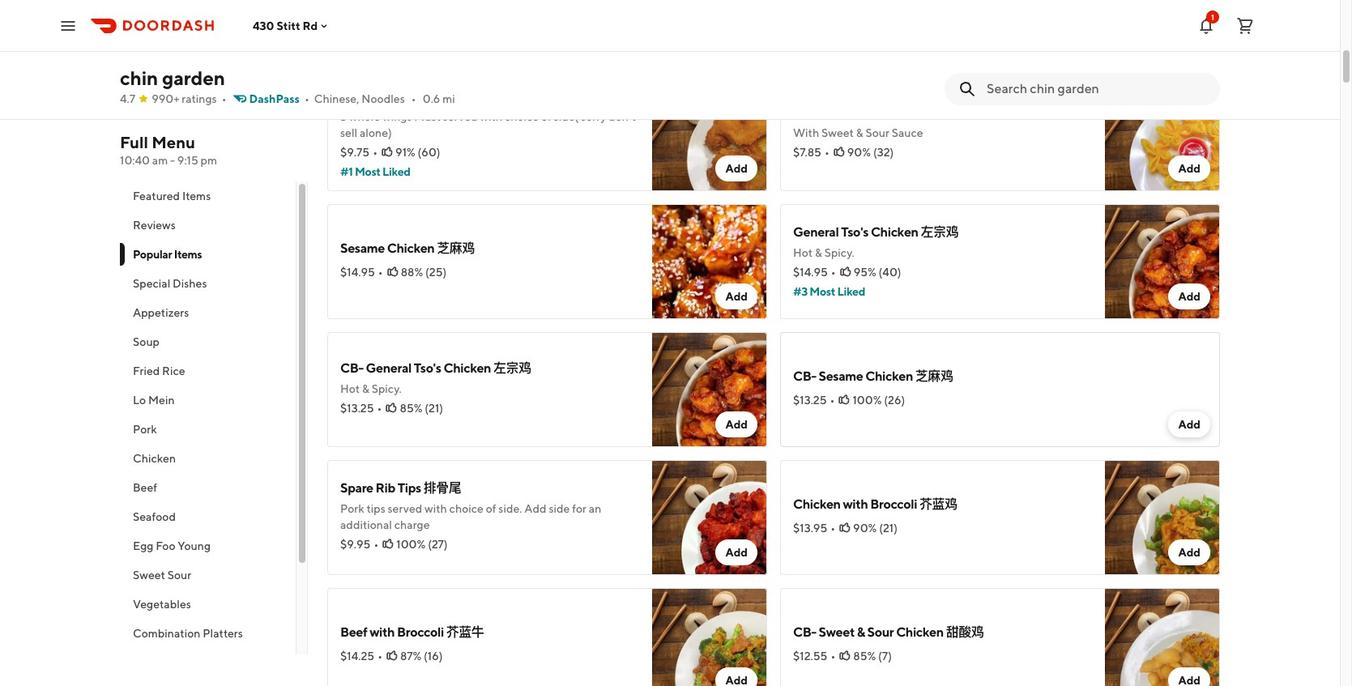 Task type: locate. For each thing, give the bounding box(es) containing it.
$13.25 • left the 85% (21)
[[340, 402, 382, 415]]

• left 100% (26)
[[830, 394, 835, 407]]

0 horizontal spatial 左宗鸡
[[493, 361, 531, 376]]

90% (21)
[[853, 522, 898, 535]]

spicy. up the 85% (21)
[[372, 382, 402, 395]]

• for 100% (26)
[[830, 394, 835, 407]]

0 vertical spatial popular
[[327, 24, 389, 45]]

0 vertical spatial hot
[[793, 246, 813, 259]]

0 vertical spatial sesame
[[340, 241, 385, 256]]

85% left (7)
[[853, 650, 876, 663]]

beef
[[133, 481, 157, 494], [340, 625, 367, 640]]

$13.25 down cb- sesame chicken 芝麻鸡
[[793, 394, 827, 407]]

0 vertical spatial 85%
[[400, 402, 423, 415]]

served inside fried chicken wings (3)鸡翅 3 whole wings must served with choice of side( sorry don't sell alone)
[[443, 110, 478, 123]]

tso's inside general tso's chicken 左宗鸡 hot & spicy.
[[841, 224, 869, 240]]

most for general
[[810, 285, 836, 298]]

1 vertical spatial sesame
[[819, 369, 863, 384]]

0 vertical spatial items
[[392, 24, 436, 45]]

1 vertical spatial tso's
[[414, 361, 441, 376]]

chicken inside general tso's chicken 左宗鸡 hot & spicy.
[[871, 224, 919, 240]]

1 horizontal spatial broccoli
[[870, 497, 917, 512]]

fried left rice
[[133, 365, 160, 378]]

1 vertical spatial 左宗鸡
[[493, 361, 531, 376]]

with inside spare rib tips 排骨尾 pork tips served with choice of side. add side for an additional charge
[[425, 502, 447, 515]]

$13.95
[[793, 522, 827, 535]]

0 horizontal spatial broccoli
[[397, 625, 444, 640]]

0 horizontal spatial most
[[355, 165, 381, 178]]

popular inside popular items the most commonly ordered items and dishes from this store
[[327, 24, 389, 45]]

& inside general tso's chicken 左宗鸡 hot & spicy.
[[815, 246, 822, 259]]

1 vertical spatial popular
[[133, 248, 172, 261]]

0 horizontal spatial general
[[366, 361, 412, 376]]

$13.25
[[793, 394, 827, 407], [340, 402, 374, 415]]

1 vertical spatial spicy.
[[372, 382, 402, 395]]

1 vertical spatial liked
[[837, 285, 865, 298]]

0 horizontal spatial tso's
[[414, 361, 441, 376]]

1 vertical spatial sweet
[[133, 569, 165, 582]]

100%
[[853, 394, 882, 407], [396, 538, 426, 551]]

0 vertical spatial beef
[[133, 481, 157, 494]]

cb- sweet & sour chicken 甜酸鸡
[[793, 625, 984, 640]]

young
[[178, 540, 211, 553]]

0 horizontal spatial 85%
[[400, 402, 423, 415]]

0 horizontal spatial sesame
[[340, 241, 385, 256]]

0 vertical spatial tso's
[[841, 224, 869, 240]]

sour up (7)
[[867, 625, 894, 640]]

wings
[[383, 110, 412, 123]]

most
[[355, 165, 381, 178], [810, 285, 836, 298]]

1 vertical spatial of
[[486, 502, 496, 515]]

• up #1 most liked
[[373, 146, 378, 159]]

chicken inside button
[[133, 452, 176, 465]]

add inside spare rib tips 排骨尾 pork tips served with choice of side. add side for an additional charge
[[525, 502, 547, 515]]

2 vertical spatial items
[[174, 248, 202, 261]]

1 vertical spatial most
[[810, 285, 836, 298]]

appetizers
[[133, 306, 189, 319]]

sesame down #1 most liked
[[340, 241, 385, 256]]

items up commonly
[[392, 24, 436, 45]]

1 horizontal spatial $13.25 •
[[793, 394, 835, 407]]

sweet
[[822, 126, 854, 139], [133, 569, 165, 582], [819, 625, 855, 640]]

0 items, open order cart image
[[1236, 16, 1255, 35]]

• right the $14.25
[[378, 650, 382, 663]]

• for 95% (40)
[[831, 266, 836, 279]]

#1
[[340, 165, 353, 178]]

cb- for cb- general tso's chicken 左宗鸡 hot & spicy.
[[340, 361, 364, 376]]

0 horizontal spatial $14.95 •
[[340, 266, 383, 279]]

1 vertical spatial general
[[366, 361, 412, 376]]

liked down 91%
[[383, 165, 410, 178]]

4.7
[[120, 92, 135, 105]]

broccoli up 90% (21)
[[870, 497, 917, 512]]

1 horizontal spatial pork
[[340, 502, 364, 515]]

1 vertical spatial sour
[[167, 569, 191, 582]]

100% for 100% (26)
[[853, 394, 882, 407]]

1 horizontal spatial liked
[[837, 285, 865, 298]]

88%
[[401, 266, 423, 279]]

featured items
[[133, 190, 211, 203]]

add button for chicken with broccoli 芥蓝鸡
[[1169, 540, 1211, 566]]

fried for chicken
[[340, 88, 370, 104]]

2 vertical spatial fried
[[133, 365, 160, 378]]

combination platters button
[[120, 619, 296, 648]]

(32)
[[873, 146, 894, 159]]

0 vertical spatial pork
[[133, 423, 157, 436]]

0 horizontal spatial beef
[[133, 481, 157, 494]]

1 vertical spatial broccoli
[[397, 625, 444, 640]]

• left the 88%
[[378, 266, 383, 279]]

0 vertical spatial 90%
[[847, 146, 871, 159]]

• left the 0.6
[[411, 92, 416, 105]]

wonton
[[934, 105, 981, 120]]

add button for spare rib tips 排骨尾
[[716, 540, 758, 566]]

0 vertical spatial 100%
[[853, 394, 882, 407]]

open menu image
[[58, 16, 78, 35]]

reviews
[[133, 219, 176, 232]]

0 horizontal spatial 100%
[[396, 538, 426, 551]]

cb-
[[340, 361, 364, 376], [793, 369, 817, 384], [793, 625, 817, 640]]

egg foo young button
[[120, 532, 296, 561]]

general up the 85% (21)
[[366, 361, 412, 376]]

chicken
[[373, 88, 420, 104], [871, 224, 919, 240], [387, 241, 435, 256], [444, 361, 491, 376], [866, 369, 913, 384], [133, 452, 176, 465], [793, 497, 841, 512], [896, 625, 944, 640]]

reviews button
[[120, 211, 296, 240]]

1 vertical spatial pork
[[340, 502, 364, 515]]

add button for general tso's chicken 左宗鸡
[[1169, 284, 1211, 310]]

1 horizontal spatial $13.25
[[793, 394, 827, 407]]

1 horizontal spatial fried
[[340, 88, 370, 104]]

hot inside general tso's chicken 左宗鸡 hot & spicy.
[[793, 246, 813, 259]]

featured
[[133, 190, 180, 203]]

sour down egg foo young
[[167, 569, 191, 582]]

items for popular items the most commonly ordered items and dishes from this store
[[392, 24, 436, 45]]

• right $13.95
[[831, 522, 836, 535]]

choice down 排骨尾
[[449, 502, 484, 515]]

with inside fried chicken wings (3)鸡翅 3 whole wings must served with choice of side( sorry don't sell alone)
[[480, 110, 502, 123]]

芝麻鸡
[[437, 241, 475, 256], [915, 369, 953, 384]]

am
[[152, 154, 168, 167]]

tso's up the 85% (21)
[[414, 361, 441, 376]]

• up #3 most liked
[[831, 266, 836, 279]]

served inside spare rib tips 排骨尾 pork tips served with choice of side. add side for an additional charge
[[388, 502, 422, 515]]

full menu 10:40 am - 9:15 pm
[[120, 133, 217, 167]]

items inside featured items button
[[182, 190, 211, 203]]

• right "$12.55"
[[831, 650, 836, 663]]

1 horizontal spatial served
[[443, 110, 478, 123]]

1 horizontal spatial 芝麻鸡
[[915, 369, 953, 384]]

broccoli up 87% (16)
[[397, 625, 444, 640]]

1 horizontal spatial $14.95
[[793, 266, 828, 279]]

pork inside spare rib tips 排骨尾 pork tips served with choice of side. add side for an additional charge
[[340, 502, 364, 515]]

90% left (32)
[[847, 146, 871, 159]]

1 horizontal spatial 100%
[[853, 394, 882, 407]]

$13.25 left the 85% (21)
[[340, 402, 374, 415]]

add for cb- general tso's chicken 左宗鸡
[[726, 418, 748, 431]]

notification bell image
[[1197, 16, 1216, 35]]

full
[[120, 133, 148, 152]]

430 stitt rd
[[253, 19, 318, 32]]

choice left side(
[[505, 110, 539, 123]]

cheese crab meat fried wonton 炸蟹肉云吞(8) image
[[1105, 76, 1220, 191]]

served up charge
[[388, 502, 422, 515]]

0 horizontal spatial liked
[[383, 165, 410, 178]]

most right #3
[[810, 285, 836, 298]]

0 vertical spatial of
[[541, 110, 552, 123]]

fried
[[340, 88, 370, 104], [902, 105, 932, 120], [133, 365, 160, 378]]

• for 91% (60)
[[373, 146, 378, 159]]

$14.95 • for 88% (25)
[[340, 266, 383, 279]]

spicy. inside general tso's chicken 左宗鸡 hot & spicy.
[[825, 246, 855, 259]]

items inside popular items the most commonly ordered items and dishes from this store
[[392, 24, 436, 45]]

$14.95 •
[[340, 266, 383, 279], [793, 266, 836, 279]]

with down 排骨尾
[[425, 502, 447, 515]]

0 vertical spatial liked
[[383, 165, 410, 178]]

general inside cb- general tso's chicken 左宗鸡 hot & spicy.
[[366, 361, 412, 376]]

• for 100% (27)
[[374, 538, 379, 551]]

85% for 85% (21)
[[400, 402, 423, 415]]

1 horizontal spatial most
[[810, 285, 836, 298]]

0 horizontal spatial served
[[388, 502, 422, 515]]

(21) for 85% (21)
[[425, 402, 443, 415]]

2 vertical spatial sweet
[[819, 625, 855, 640]]

1 $14.95 from the left
[[340, 266, 375, 279]]

sweet inside button
[[133, 569, 165, 582]]

$14.95 • for 95% (40)
[[793, 266, 836, 279]]

soup
[[133, 335, 160, 348]]

• left the 85% (21)
[[377, 402, 382, 415]]

1 vertical spatial served
[[388, 502, 422, 515]]

popular for popular items
[[133, 248, 172, 261]]

(7)
[[878, 650, 892, 663]]

add button for cb- general tso's chicken 左宗鸡
[[716, 412, 758, 438]]

sesame
[[340, 241, 385, 256], [819, 369, 863, 384]]

2 vertical spatial sour
[[867, 625, 894, 640]]

fried inside fried chicken wings (3)鸡翅 3 whole wings must served with choice of side( sorry don't sell alone)
[[340, 88, 370, 104]]

0 vertical spatial broccoli
[[870, 497, 917, 512]]

sweet down egg in the left of the page
[[133, 569, 165, 582]]

pork down lo on the left of page
[[133, 423, 157, 436]]

side(
[[554, 110, 579, 123]]

1 vertical spatial beef
[[340, 625, 367, 640]]

add for fried chicken wings (3)鸡翅
[[726, 162, 748, 175]]

$13.25 •
[[793, 394, 835, 407], [340, 402, 382, 415]]

1 vertical spatial 90%
[[853, 522, 877, 535]]

1 vertical spatial 100%
[[396, 538, 426, 551]]

0 horizontal spatial spicy.
[[372, 382, 402, 395]]

sorry
[[581, 110, 606, 123]]

1 $14.95 • from the left
[[340, 266, 383, 279]]

dishes
[[528, 49, 561, 62]]

&
[[856, 126, 864, 139], [815, 246, 822, 259], [362, 382, 369, 395], [857, 625, 865, 640]]

soup button
[[120, 327, 296, 357]]

(21) down cb- general tso's chicken 左宗鸡 hot & spicy.
[[425, 402, 443, 415]]

$14.25
[[340, 650, 374, 663]]

items for popular items
[[174, 248, 202, 261]]

pork inside pork button
[[133, 423, 157, 436]]

popular up most
[[327, 24, 389, 45]]

2 $14.95 • from the left
[[793, 266, 836, 279]]

0 vertical spatial choice
[[505, 110, 539, 123]]

fried rice button
[[120, 357, 296, 386]]

炸蟹肉云吞(8)
[[983, 105, 1063, 120]]

0 horizontal spatial popular
[[133, 248, 172, 261]]

sesame up 100% (26)
[[819, 369, 863, 384]]

spare
[[340, 481, 373, 496]]

1 vertical spatial fried
[[902, 105, 932, 120]]

0 vertical spatial spicy.
[[825, 246, 855, 259]]

芥蓝鸡
[[920, 497, 957, 512]]

fried up whole
[[340, 88, 370, 104]]

85% (21)
[[400, 402, 443, 415]]

vegetables
[[133, 598, 191, 611]]

$13.25 • down cb- sesame chicken 芝麻鸡
[[793, 394, 835, 407]]

most for fried
[[355, 165, 381, 178]]

0 horizontal spatial hot
[[340, 382, 360, 395]]

85% (7)
[[853, 650, 892, 663]]

0 vertical spatial sweet
[[822, 126, 854, 139]]

add for general tso's chicken 左宗鸡
[[1179, 290, 1201, 303]]

1 vertical spatial (21)
[[879, 522, 898, 535]]

2 $14.95 from the left
[[793, 266, 828, 279]]

sweet down crab
[[822, 126, 854, 139]]

90%
[[847, 146, 871, 159], [853, 522, 877, 535]]

$14.95 • left the 88%
[[340, 266, 383, 279]]

0 horizontal spatial pork
[[133, 423, 157, 436]]

0 vertical spatial sour
[[866, 126, 890, 139]]

items up 'dishes'
[[174, 248, 202, 261]]

popular up special
[[133, 248, 172, 261]]

with
[[480, 110, 502, 123], [843, 497, 868, 512], [425, 502, 447, 515], [370, 625, 395, 640]]

1 horizontal spatial 85%
[[853, 650, 876, 663]]

0 horizontal spatial of
[[486, 502, 496, 515]]

• for 90% (21)
[[831, 522, 836, 535]]

1 vertical spatial choice
[[449, 502, 484, 515]]

1 horizontal spatial (21)
[[879, 522, 898, 535]]

0 horizontal spatial $13.25 •
[[340, 402, 382, 415]]

0 vertical spatial 芝麻鸡
[[437, 241, 475, 256]]

$14.95 up #3
[[793, 266, 828, 279]]

$14.25 •
[[340, 650, 382, 663]]

beef up the $14.25
[[340, 625, 367, 640]]

items
[[392, 24, 436, 45], [182, 190, 211, 203], [174, 248, 202, 261]]

0 vertical spatial 左宗鸡
[[921, 224, 959, 240]]

0 horizontal spatial $13.25
[[340, 402, 374, 415]]

1 horizontal spatial popular
[[327, 24, 389, 45]]

1 horizontal spatial hot
[[793, 246, 813, 259]]

0 vertical spatial general
[[793, 224, 839, 240]]

beef for beef
[[133, 481, 157, 494]]

1 horizontal spatial beef
[[340, 625, 367, 640]]

side.
[[499, 502, 522, 515]]

90% for 90% (21)
[[853, 522, 877, 535]]

liked down the 95%
[[837, 285, 865, 298]]

0 horizontal spatial fried
[[133, 365, 160, 378]]

1 horizontal spatial 左宗鸡
[[921, 224, 959, 240]]

0 vertical spatial served
[[443, 110, 478, 123]]

-
[[170, 154, 175, 167]]

add button for fried chicken wings (3)鸡翅
[[716, 156, 758, 182]]

2 horizontal spatial fried
[[902, 105, 932, 120]]

1 horizontal spatial spicy.
[[825, 246, 855, 259]]

100% for 100% (27)
[[396, 538, 426, 551]]

with down (3)鸡翅 in the left top of the page
[[480, 110, 502, 123]]

0 horizontal spatial choice
[[449, 502, 484, 515]]

1 horizontal spatial sesame
[[819, 369, 863, 384]]

popular for popular items the most commonly ordered items and dishes from this store
[[327, 24, 389, 45]]

sauce
[[892, 126, 923, 139]]

spicy.
[[825, 246, 855, 259], [372, 382, 402, 395]]

dashpass
[[249, 92, 300, 105]]

1 horizontal spatial tso's
[[841, 224, 869, 240]]

0 vertical spatial (21)
[[425, 402, 443, 415]]

spicy. up the 95%
[[825, 246, 855, 259]]

sour inside sweet sour button
[[167, 569, 191, 582]]

hot inside cb- general tso's chicken 左宗鸡 hot & spicy.
[[340, 382, 360, 395]]

1 horizontal spatial choice
[[505, 110, 539, 123]]

beef for beef with broccoli 芥蓝牛
[[340, 625, 367, 640]]

chicken inside cb- general tso's chicken 左宗鸡 hot & spicy.
[[444, 361, 491, 376]]

100% down charge
[[396, 538, 426, 551]]

• right ratings
[[222, 92, 227, 105]]

additional
[[340, 519, 392, 532]]

1 horizontal spatial general
[[793, 224, 839, 240]]

most right #1
[[355, 165, 381, 178]]

sweet up $12.55 •
[[819, 625, 855, 640]]

0 horizontal spatial (21)
[[425, 402, 443, 415]]

pork down spare
[[340, 502, 364, 515]]

1 vertical spatial hot
[[340, 382, 360, 395]]

items up reviews button
[[182, 190, 211, 203]]

fried inside button
[[133, 365, 160, 378]]

rice
[[162, 365, 185, 378]]

• right $7.85
[[825, 146, 830, 159]]

sour up (32)
[[866, 126, 890, 139]]

meat
[[869, 105, 900, 120]]

fried up sauce
[[902, 105, 932, 120]]

0 vertical spatial most
[[355, 165, 381, 178]]

$12.55 •
[[793, 650, 836, 663]]

1 vertical spatial items
[[182, 190, 211, 203]]

(21) down chicken with broccoli 芥蓝鸡
[[879, 522, 898, 535]]

tso's up the 95%
[[841, 224, 869, 240]]

seafood
[[133, 510, 176, 523]]

fried rice
[[133, 365, 185, 378]]

#1 most liked
[[340, 165, 410, 178]]

general up #3 most liked
[[793, 224, 839, 240]]

90% down chicken with broccoli 芥蓝鸡
[[853, 522, 877, 535]]

beef up seafood
[[133, 481, 157, 494]]

0 horizontal spatial $14.95
[[340, 266, 375, 279]]

stitt
[[277, 19, 300, 32]]

spare rib tips 排骨尾 image
[[652, 460, 767, 575]]

• right $9.95
[[374, 538, 379, 551]]

1 horizontal spatial $14.95 •
[[793, 266, 836, 279]]

with up 90% (21)
[[843, 497, 868, 512]]

cb- general tso's chicken 左宗鸡 image
[[652, 332, 767, 447]]

85% down cb- general tso's chicken 左宗鸡 hot & spicy.
[[400, 402, 423, 415]]

1 vertical spatial 85%
[[853, 650, 876, 663]]

$14.95 • up #3
[[793, 266, 836, 279]]

beef inside beef button
[[133, 481, 157, 494]]

of left side.
[[486, 502, 496, 515]]

sesame chicken 芝麻鸡 image
[[652, 204, 767, 319]]

cb- inside cb- general tso's chicken 左宗鸡 hot & spicy.
[[340, 361, 364, 376]]

100% down cb- sesame chicken 芝麻鸡
[[853, 394, 882, 407]]

1 horizontal spatial of
[[541, 110, 552, 123]]

add button
[[716, 156, 758, 182], [1169, 156, 1211, 182], [716, 284, 758, 310], [1169, 284, 1211, 310], [716, 412, 758, 438], [1169, 412, 1211, 438], [716, 540, 758, 566], [1169, 540, 1211, 566]]

(21)
[[425, 402, 443, 415], [879, 522, 898, 535]]

$14.95 left the 88%
[[340, 266, 375, 279]]

of left side(
[[541, 110, 552, 123]]

served down mi
[[443, 110, 478, 123]]



Task type: vqa. For each thing, say whether or not it's contained in the screenshot.


Task type: describe. For each thing, give the bounding box(es) containing it.
fried chicken wings (3)鸡翅 image
[[652, 76, 767, 191]]

tips
[[398, 481, 421, 496]]

fried for rice
[[133, 365, 160, 378]]

$13.25 • for 100% (26)
[[793, 394, 835, 407]]

100% (27)
[[396, 538, 448, 551]]

platters
[[203, 627, 243, 640]]

tips
[[367, 502, 385, 515]]

ratings
[[182, 92, 217, 105]]

• for 85% (21)
[[377, 402, 382, 415]]

sweet sour
[[133, 569, 191, 582]]

egg
[[133, 540, 153, 553]]

$9.95 •
[[340, 538, 379, 551]]

排骨尾
[[424, 481, 461, 496]]

cb- sesame chicken 芝麻鸡
[[793, 369, 953, 384]]

spicy. inside cb- general tso's chicken 左宗鸡 hot & spicy.
[[372, 382, 402, 395]]

items for featured items
[[182, 190, 211, 203]]

$13.25 for 100%
[[793, 394, 827, 407]]

chicken with broccoli 芥蓝鸡
[[793, 497, 957, 512]]

9:15
[[177, 154, 198, 167]]

general tso's chicken 左宗鸡 image
[[1105, 204, 1220, 319]]

wings
[[422, 88, 460, 104]]

choice inside spare rib tips 排骨尾 pork tips served with choice of side. add side for an additional charge
[[449, 502, 484, 515]]

$14.95 for 88%
[[340, 266, 375, 279]]

chicken with broccoli 芥蓝鸡 image
[[1105, 460, 1220, 575]]

liked for chicken
[[383, 165, 410, 178]]

$9.75
[[340, 146, 370, 159]]

vegetables button
[[120, 590, 296, 619]]

an
[[589, 502, 601, 515]]

add for chicken with broccoli 芥蓝鸡
[[1179, 546, 1201, 559]]

$13.95 •
[[793, 522, 836, 535]]

of inside spare rib tips 排骨尾 pork tips served with choice of side. add side for an additional charge
[[486, 502, 496, 515]]

sesame chicken 芝麻鸡
[[340, 241, 475, 256]]

chicken button
[[120, 444, 296, 473]]

3
[[340, 110, 347, 123]]

add button for cheese crab meat fried wonton 炸蟹肉云吞(8)
[[1169, 156, 1211, 182]]

91% (60)
[[396, 146, 440, 159]]

lo
[[133, 394, 146, 407]]

pm
[[201, 154, 217, 167]]

100% (26)
[[853, 394, 905, 407]]

general tso's chicken 左宗鸡 hot & spicy.
[[793, 224, 959, 259]]

tso's inside cb- general tso's chicken 左宗鸡 hot & spicy.
[[414, 361, 441, 376]]

foo
[[156, 540, 175, 553]]

and
[[507, 49, 526, 62]]

430
[[253, 19, 274, 32]]

the
[[327, 49, 347, 62]]

#3
[[793, 285, 808, 298]]

• for 88% (25)
[[378, 266, 383, 279]]

rd
[[303, 19, 318, 32]]

Item Search search field
[[987, 80, 1207, 98]]

of inside fried chicken wings (3)鸡翅 3 whole wings must served with choice of side( sorry don't sell alone)
[[541, 110, 552, 123]]

menu
[[152, 133, 195, 152]]

$14.95 for 95%
[[793, 266, 828, 279]]

(27)
[[428, 538, 448, 551]]

cheese crab meat fried wonton 炸蟹肉云吞(8) with sweet & sour sauce
[[793, 105, 1063, 139]]

$7.85
[[793, 146, 822, 159]]

commonly
[[377, 49, 431, 62]]

add for cheese crab meat fried wonton 炸蟹肉云吞(8)
[[1179, 162, 1201, 175]]

crab
[[839, 105, 867, 120]]

• for 87% (16)
[[378, 650, 382, 663]]

cb- for cb- sesame chicken 芝麻鸡
[[793, 369, 817, 384]]

lo mein button
[[120, 386, 296, 415]]

spare rib tips 排骨尾 pork tips served with choice of side. add side for an additional charge
[[340, 481, 601, 532]]

990+ ratings •
[[152, 92, 227, 105]]

side
[[549, 502, 570, 515]]

(16)
[[424, 650, 443, 663]]

with up $14.25 •
[[370, 625, 395, 640]]

左宗鸡 inside general tso's chicken 左宗鸡 hot & spicy.
[[921, 224, 959, 240]]

cb- sweet & sour chicken 甜酸鸡 image
[[1105, 588, 1220, 686]]

sour inside cheese crab meat fried wonton 炸蟹肉云吞(8) with sweet & sour sauce
[[866, 126, 890, 139]]

(26)
[[884, 394, 905, 407]]

85% for 85% (7)
[[853, 650, 876, 663]]

$13.25 • for 85% (21)
[[340, 402, 382, 415]]

(40)
[[879, 266, 902, 279]]

1 vertical spatial 芝麻鸡
[[915, 369, 953, 384]]

cb- for cb- sweet & sour chicken 甜酸鸡
[[793, 625, 817, 640]]

special dishes button
[[120, 269, 296, 298]]

左宗鸡 inside cb- general tso's chicken 左宗鸡 hot & spicy.
[[493, 361, 531, 376]]

87%
[[400, 650, 422, 663]]

甜酸鸡
[[946, 625, 984, 640]]

beef button
[[120, 473, 296, 502]]

fried inside cheese crab meat fried wonton 炸蟹肉云吞(8) with sweet & sour sauce
[[902, 105, 932, 120]]

& inside cb- general tso's chicken 左宗鸡 hot & spicy.
[[362, 382, 369, 395]]

pork button
[[120, 415, 296, 444]]

beef with broccoli 芥蓝牛
[[340, 625, 484, 640]]

0.6
[[423, 92, 440, 105]]

10:40
[[120, 154, 150, 167]]

0 horizontal spatial 芝麻鸡
[[437, 241, 475, 256]]

sell
[[340, 126, 358, 139]]

seafood button
[[120, 502, 296, 532]]

(25)
[[425, 266, 447, 279]]

general inside general tso's chicken 左宗鸡 hot & spicy.
[[793, 224, 839, 240]]

(21) for 90% (21)
[[879, 522, 898, 535]]

& inside cheese crab meat fried wonton 炸蟹肉云吞(8) with sweet & sour sauce
[[856, 126, 864, 139]]

popular items the most commonly ordered items and dishes from this store
[[327, 24, 637, 62]]

$9.75 •
[[340, 146, 378, 159]]

#3 most liked
[[793, 285, 865, 298]]

90% for 90% (32)
[[847, 146, 871, 159]]

charge
[[394, 519, 430, 532]]

broccoli for 芥蓝鸡
[[870, 497, 917, 512]]

• left chinese,
[[305, 92, 309, 105]]

mein
[[148, 394, 175, 407]]

91%
[[396, 146, 416, 159]]

garden
[[162, 66, 225, 89]]

chicken inside fried chicken wings (3)鸡翅 3 whole wings must served with choice of side( sorry don't sell alone)
[[373, 88, 420, 104]]

noodles
[[362, 92, 405, 105]]

items
[[476, 49, 504, 62]]

special dishes
[[133, 277, 207, 290]]

add button for sesame chicken 芝麻鸡
[[716, 284, 758, 310]]

chin
[[120, 66, 158, 89]]

must
[[414, 110, 441, 123]]

95% (40)
[[854, 266, 902, 279]]

sweet inside cheese crab meat fried wonton 炸蟹肉云吞(8) with sweet & sour sauce
[[822, 126, 854, 139]]

• for 85% (7)
[[831, 650, 836, 663]]

add for sesame chicken 芝麻鸡
[[726, 290, 748, 303]]

芥蓝牛
[[446, 625, 484, 640]]

broccoli for 芥蓝牛
[[397, 625, 444, 640]]

choice inside fried chicken wings (3)鸡翅 3 whole wings must served with choice of side( sorry don't sell alone)
[[505, 110, 539, 123]]

combination platters
[[133, 627, 243, 640]]

• for 90% (32)
[[825, 146, 830, 159]]

cheese
[[793, 105, 837, 120]]

$12.55
[[793, 650, 828, 663]]

with
[[793, 126, 819, 139]]

88% (25)
[[401, 266, 447, 279]]

combination
[[133, 627, 200, 640]]

add for spare rib tips 排骨尾
[[726, 546, 748, 559]]

(60)
[[418, 146, 440, 159]]

$13.25 for 85%
[[340, 402, 374, 415]]

chinese,
[[314, 92, 359, 105]]

most
[[349, 49, 375, 62]]

87% (16)
[[400, 650, 443, 663]]

special
[[133, 277, 170, 290]]

this
[[590, 49, 609, 62]]

for
[[572, 502, 587, 515]]

beef with broccoli 芥蓝牛 image
[[652, 588, 767, 686]]

liked for tso's
[[837, 285, 865, 298]]

dashpass •
[[249, 92, 309, 105]]



